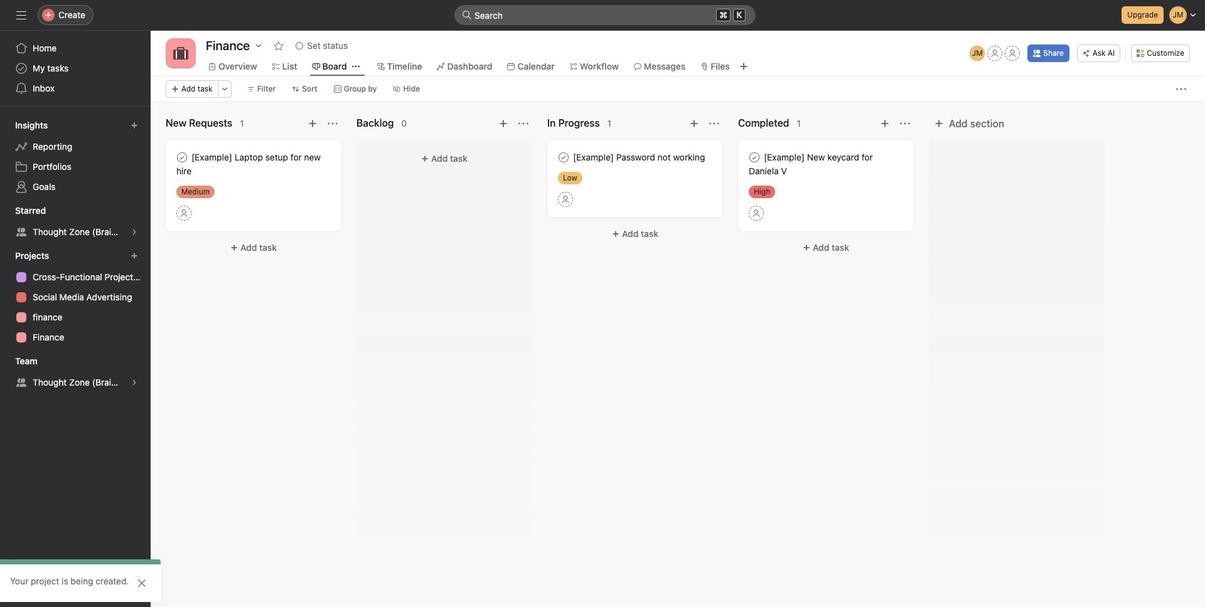 Task type: describe. For each thing, give the bounding box(es) containing it.
2 more section actions image from the left
[[709, 119, 719, 129]]

see details, thought zone (brainstorm space) image
[[131, 379, 138, 387]]

projects element
[[0, 245, 151, 350]]

prominent image
[[462, 10, 472, 20]]

close image
[[137, 579, 147, 589]]

add task image for first more section actions image
[[308, 119, 318, 129]]

more actions image
[[221, 85, 228, 93]]

mark complete checkbox for second more section actions image from left
[[556, 150, 571, 165]]

Search tasks, projects, and more text field
[[454, 5, 756, 25]]

briefcase image
[[173, 46, 188, 61]]

new insights image
[[131, 122, 138, 129]]

manage project members image
[[970, 46, 985, 61]]

Mark complete checkbox
[[747, 150, 762, 165]]

mark complete image
[[747, 150, 762, 165]]

tab actions image
[[352, 63, 359, 70]]

more actions image
[[1176, 84, 1186, 94]]



Task type: locate. For each thing, give the bounding box(es) containing it.
2 horizontal spatial add task image
[[880, 119, 890, 129]]

new project or portfolio image
[[131, 252, 138, 260]]

more section actions image
[[518, 119, 528, 129], [900, 119, 910, 129]]

add task image for 2nd more section actions icon from the left
[[880, 119, 890, 129]]

mark complete checkbox for first more section actions image
[[174, 150, 190, 165]]

1 more section actions image from the left
[[328, 119, 338, 129]]

1 more section actions image from the left
[[518, 119, 528, 129]]

1 horizontal spatial mark complete checkbox
[[556, 150, 571, 165]]

1 horizontal spatial more section actions image
[[709, 119, 719, 129]]

2 add task image from the left
[[689, 119, 699, 129]]

None field
[[454, 5, 756, 25]]

1 mark complete checkbox from the left
[[174, 150, 190, 165]]

3 add task image from the left
[[880, 119, 890, 129]]

2 mark complete checkbox from the left
[[556, 150, 571, 165]]

1 horizontal spatial mark complete image
[[556, 150, 571, 165]]

2 mark complete image from the left
[[556, 150, 571, 165]]

0 horizontal spatial mark complete image
[[174, 150, 190, 165]]

2 more section actions image from the left
[[900, 119, 910, 129]]

mark complete image
[[174, 150, 190, 165], [556, 150, 571, 165]]

add task image for second more section actions image from left
[[689, 119, 699, 129]]

starred element
[[0, 200, 151, 245]]

1 horizontal spatial more section actions image
[[900, 119, 910, 129]]

see details, thought zone (brainstorm space) image
[[131, 228, 138, 236]]

mark complete image for mark complete checkbox related to second more section actions image from left
[[556, 150, 571, 165]]

teams element
[[0, 350, 151, 395]]

add tab image
[[739, 62, 749, 72]]

insights element
[[0, 114, 151, 200]]

mark complete image for mark complete checkbox associated with first more section actions image
[[174, 150, 190, 165]]

0 horizontal spatial more section actions image
[[518, 119, 528, 129]]

0 horizontal spatial mark complete checkbox
[[174, 150, 190, 165]]

add task image
[[498, 119, 508, 129]]

1 horizontal spatial add task image
[[689, 119, 699, 129]]

0 horizontal spatial more section actions image
[[328, 119, 338, 129]]

1 add task image from the left
[[308, 119, 318, 129]]

1 mark complete image from the left
[[174, 150, 190, 165]]

add task image
[[308, 119, 318, 129], [689, 119, 699, 129], [880, 119, 890, 129]]

Mark complete checkbox
[[174, 150, 190, 165], [556, 150, 571, 165]]

0 horizontal spatial add task image
[[308, 119, 318, 129]]

hide sidebar image
[[16, 10, 26, 20]]

global element
[[0, 31, 151, 106]]

add to starred image
[[274, 41, 284, 51]]

more section actions image
[[328, 119, 338, 129], [709, 119, 719, 129]]



Task type: vqa. For each thing, say whether or not it's contained in the screenshot.
Mark complete checkbox associated with first More section actions image from the left Add task image
yes



